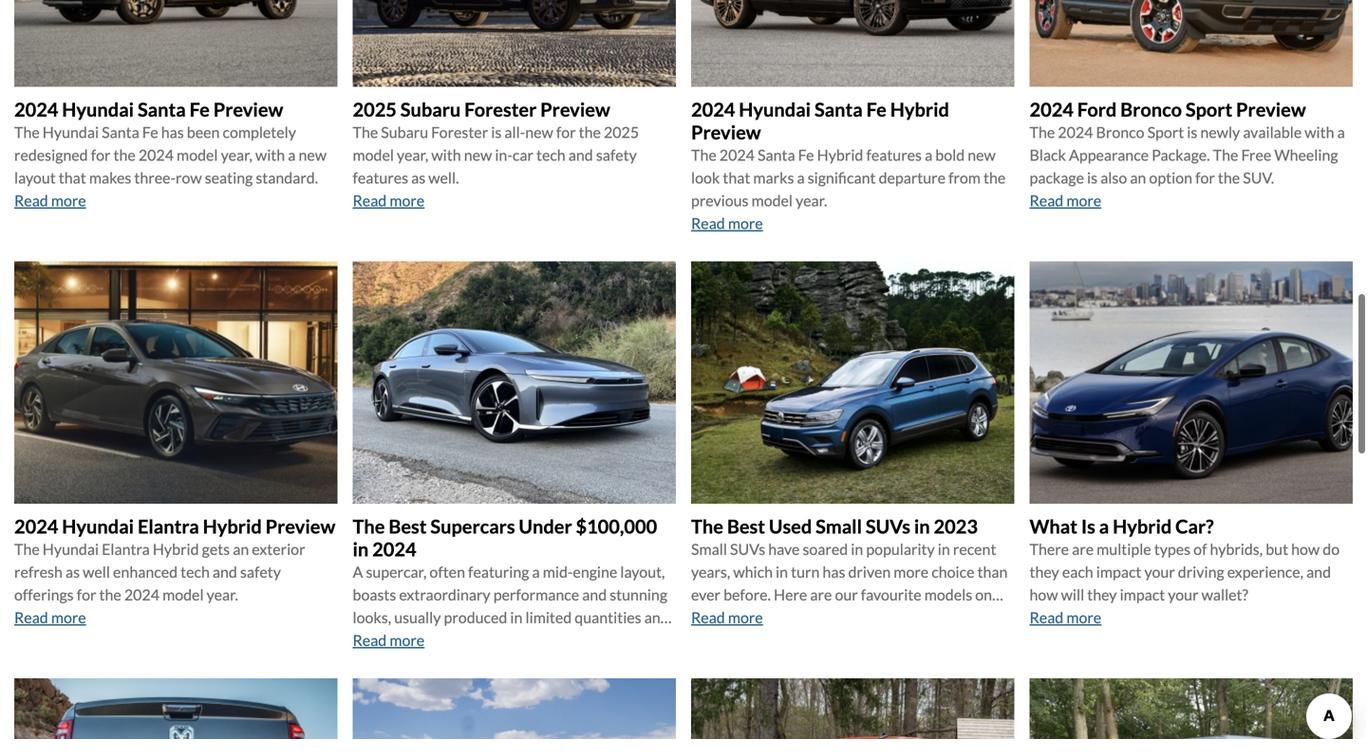 Task type: vqa. For each thing, say whether or not it's contained in the screenshot.
quantities
yes



Task type: locate. For each thing, give the bounding box(es) containing it.
0 horizontal spatial that
[[59, 169, 86, 187]]

and down do
[[1307, 563, 1332, 582]]

small
[[816, 516, 862, 538], [691, 540, 727, 559]]

read more for the best used small suvs in 2023
[[691, 609, 763, 627]]

small up soared
[[816, 516, 862, 538]]

0 horizontal spatial features
[[353, 169, 408, 187]]

tech inside 2025 subaru forester preview the subaru forester is all-new for the 2025 model year, with new in-car tech and safety features as well. read more
[[537, 146, 566, 164]]

for down well
[[77, 586, 96, 604]]

year.
[[796, 191, 828, 210], [207, 586, 238, 604]]

be
[[430, 654, 446, 673]]

the
[[579, 123, 601, 142], [114, 146, 136, 164], [984, 169, 1006, 187], [1218, 169, 1241, 187], [99, 586, 121, 604], [691, 609, 714, 627]]

they down the there
[[1030, 563, 1060, 582]]

a inside 2024 hyundai santa fe preview the hyundai santa fe has been completely redesigned for the 2024 model year, with a new layout that makes three-row seating standard. read more
[[288, 146, 296, 164]]

1 vertical spatial forester
[[431, 123, 488, 142]]

the inside the 2024 hyundai santa fe hybrid preview the 2024 santa fe hybrid features a bold new look that marks a significant departure from the previous model year. read more
[[691, 146, 717, 164]]

refresh
[[14, 563, 63, 582]]

your down types
[[1145, 563, 1176, 582]]

0 vertical spatial than
[[978, 563, 1008, 582]]

and inside what is a hybrid car? there are multiple types of hybrids, but how do they each impact your driving experience, and how will they impact your wallet? read more
[[1307, 563, 1332, 582]]

year. down significant
[[796, 191, 828, 210]]

year,
[[221, 146, 253, 164], [397, 146, 429, 164]]

1 vertical spatial as
[[66, 563, 80, 582]]

our
[[835, 586, 858, 604]]

has down soared
[[823, 563, 846, 582]]

less
[[514, 654, 539, 673]]

that up previous
[[723, 169, 751, 187]]

that
[[59, 169, 86, 187], [723, 169, 751, 187]]

new inside the 2024 hyundai santa fe hybrid preview the 2024 santa fe hybrid features a bold new look that marks a significant departure from the previous model year. read more
[[968, 146, 996, 164]]

the left suv.
[[1218, 169, 1241, 187]]

the down ever
[[691, 609, 714, 627]]

best left the used
[[727, 516, 766, 538]]

the right "all-"
[[579, 123, 601, 142]]

best inside the best used small suvs in 2023 small suvs have soared in popularity in recent years, which in turn has driven more choice than ever before. here are our favourite models on the used market.
[[727, 516, 766, 538]]

subaru
[[401, 98, 461, 121], [381, 123, 428, 142]]

2024 ford bronco sport preview image
[[1030, 0, 1353, 87]]

with inside 2024 hyundai santa fe preview the hyundai santa fe has been completely redesigned for the 2024 model year, with a new layout that makes three-row seating standard. read more
[[255, 146, 285, 164]]

0 horizontal spatial small
[[691, 540, 727, 559]]

an
[[1131, 169, 1147, 187], [233, 540, 249, 559]]

safety inside 2024 hyundai elantra hybrid preview the hyundai elantra hybrid gets an exterior refresh as well enhanced tech and safety offerings for the 2024 model year. read more
[[240, 563, 281, 582]]

new up from
[[968, 146, 996, 164]]

1 horizontal spatial than
[[978, 563, 1008, 582]]

0 horizontal spatial models
[[353, 654, 401, 673]]

used
[[769, 516, 812, 538]]

driven
[[849, 563, 891, 582]]

models
[[925, 586, 973, 604], [353, 654, 401, 673]]

1 vertical spatial models
[[353, 654, 401, 673]]

2023 ford bronco raptor review image
[[1030, 679, 1353, 740]]

preview for 2024 ford bronco sport preview
[[1237, 98, 1307, 121]]

more inside 2024 hyundai elantra hybrid preview the hyundai elantra hybrid gets an exterior refresh as well enhanced tech and safety offerings for the 2024 model year. read more
[[51, 609, 86, 627]]

1 horizontal spatial has
[[823, 563, 846, 582]]

0 horizontal spatial safety
[[240, 563, 281, 582]]

0 horizontal spatial than
[[542, 654, 572, 673]]

the down well
[[99, 586, 121, 604]]

looks,
[[353, 609, 391, 627]]

0 vertical spatial year.
[[796, 191, 828, 210]]

premium
[[441, 631, 501, 650]]

preview up completely
[[213, 98, 283, 121]]

hybrid up enhanced
[[153, 540, 199, 559]]

how left the will
[[1030, 586, 1059, 604]]

what
[[1030, 516, 1078, 538]]

models down choice
[[925, 586, 973, 604]]

0 horizontal spatial with
[[255, 146, 285, 164]]

0 horizontal spatial as
[[66, 563, 80, 582]]

are down is
[[1072, 540, 1094, 559]]

0 vertical spatial read more
[[691, 609, 763, 627]]

0 vertical spatial safety
[[596, 146, 637, 164]]

model inside the 2024 hyundai santa fe hybrid preview the 2024 santa fe hybrid features a bold new look that marks a significant departure from the previous model year. read more
[[752, 191, 793, 210]]

with up well.
[[432, 146, 461, 164]]

fe up three-
[[142, 123, 158, 142]]

0 vertical spatial your
[[1145, 563, 1176, 582]]

fe down 2024 hyundai santa fe hybrid preview image
[[867, 98, 887, 121]]

preview
[[213, 98, 283, 121], [541, 98, 610, 121], [1237, 98, 1307, 121], [691, 121, 761, 144], [266, 516, 336, 538]]

1 horizontal spatial they
[[1088, 586, 1117, 604]]

2 best from the left
[[727, 516, 766, 538]]

features inside the 2024 hyundai santa fe hybrid preview the 2024 santa fe hybrid features a bold new look that marks a significant departure from the previous model year. read more
[[867, 146, 922, 164]]

the inside 2024 hyundai elantra hybrid preview the hyundai elantra hybrid gets an exterior refresh as well enhanced tech and safety offerings for the 2024 model year. read more
[[99, 586, 121, 604]]

is
[[491, 123, 502, 142], [1187, 123, 1198, 142], [1088, 169, 1098, 187]]

as
[[411, 169, 426, 187], [66, 563, 80, 582]]

for up makes
[[91, 146, 111, 164]]

popularity
[[866, 540, 935, 559]]

has left been
[[161, 123, 184, 142]]

black
[[1030, 146, 1066, 164]]

of
[[1194, 540, 1208, 559]]

an right also
[[1131, 169, 1147, 187]]

a left mid-
[[532, 563, 540, 582]]

are
[[1072, 540, 1094, 559], [811, 586, 832, 604]]

0 horizontal spatial has
[[161, 123, 184, 142]]

how
[[1292, 540, 1320, 559], [1030, 586, 1059, 604]]

each
[[1063, 563, 1094, 582]]

preview inside 2024 ford bronco sport preview the 2024 bronco sport is newly available with a black appearance package. the free wheeling package is also an option for the suv. read more
[[1237, 98, 1307, 121]]

preview inside the 2024 hyundai santa fe hybrid preview the 2024 santa fe hybrid features a bold new look that marks a significant departure from the previous model year. read more
[[691, 121, 761, 144]]

all the cars you can still buy with a manual transmission image
[[353, 679, 676, 740]]

0 vertical spatial small
[[816, 516, 862, 538]]

safety down "exterior"
[[240, 563, 281, 582]]

marks
[[754, 169, 794, 187]]

santa up makes
[[102, 123, 139, 142]]

with
[[1305, 123, 1335, 142], [255, 146, 285, 164], [432, 146, 461, 164]]

0 vertical spatial how
[[1292, 540, 1320, 559]]

there
[[1030, 540, 1069, 559]]

preview inside 2025 subaru forester preview the subaru forester is all-new for the 2025 model year, with new in-car tech and safety features as well. read more
[[541, 98, 610, 121]]

features left well.
[[353, 169, 408, 187]]

preview for 2024 hyundai elantra hybrid preview
[[266, 516, 336, 538]]

and inside 2025 subaru forester preview the subaru forester is all-new for the 2025 model year, with new in-car tech and safety features as well. read more
[[569, 146, 593, 164]]

package
[[1030, 169, 1085, 187]]

2 horizontal spatial with
[[1305, 123, 1335, 142]]

$100,000.
[[575, 654, 643, 673]]

new left in-
[[464, 146, 492, 164]]

performance
[[494, 586, 579, 604]]

read more down looks,
[[353, 631, 425, 650]]

hyundai inside the 2024 hyundai santa fe hybrid preview the 2024 santa fe hybrid features a bold new look that marks a significant departure from the previous model year. read more
[[739, 98, 811, 121]]

1 vertical spatial elantra
[[102, 540, 150, 559]]

1 horizontal spatial with
[[432, 146, 461, 164]]

0 horizontal spatial read more
[[353, 631, 425, 650]]

previous
[[691, 191, 749, 210]]

read more down 'before.'
[[691, 609, 763, 627]]

models down commanding at bottom
[[353, 654, 401, 673]]

preview inside 2024 hyundai elantra hybrid preview the hyundai elantra hybrid gets an exterior refresh as well enhanced tech and safety offerings for the 2024 model year. read more
[[266, 516, 336, 538]]

and inside 2024 hyundai elantra hybrid preview the hyundai elantra hybrid gets an exterior refresh as well enhanced tech and safety offerings for the 2024 model year. read more
[[213, 563, 237, 582]]

0 vertical spatial sport
[[1186, 98, 1233, 121]]

as left well.
[[411, 169, 426, 187]]

turn
[[791, 563, 820, 582]]

best for used
[[727, 516, 766, 538]]

elantra
[[138, 516, 199, 538], [102, 540, 150, 559]]

for inside 2024 hyundai santa fe preview the hyundai santa fe has been completely redesigned for the 2024 model year, with a new layout that makes three-row seating standard. read more
[[91, 146, 111, 164]]

are left the "our"
[[811, 586, 832, 604]]

the up makes
[[114, 146, 136, 164]]

0 vertical spatial models
[[925, 586, 973, 604]]

1 horizontal spatial read more
[[691, 609, 763, 627]]

hyundai
[[62, 98, 134, 121], [739, 98, 811, 121], [43, 123, 99, 142], [62, 516, 134, 538], [43, 540, 99, 559]]

as left well
[[66, 563, 80, 582]]

well.
[[429, 169, 459, 187]]

read
[[14, 191, 48, 210], [353, 191, 387, 210], [1030, 191, 1064, 210], [691, 214, 725, 233], [14, 609, 48, 627], [691, 609, 725, 627], [1030, 609, 1064, 627], [353, 631, 387, 650]]

1 vertical spatial read more
[[353, 631, 425, 650]]

market.
[[751, 609, 802, 627]]

1 horizontal spatial are
[[1072, 540, 1094, 559]]

engine
[[573, 563, 618, 582]]

preview up available
[[1237, 98, 1307, 121]]

favourite
[[861, 586, 922, 604]]

completely
[[223, 123, 296, 142]]

preview down 2025 subaru forester preview image
[[541, 98, 610, 121]]

the inside the 2024 hyundai santa fe hybrid preview the 2024 santa fe hybrid features a bold new look that marks a significant departure from the previous model year. read more
[[984, 169, 1006, 187]]

model
[[177, 146, 218, 164], [353, 146, 394, 164], [752, 191, 793, 210], [162, 586, 204, 604]]

1 vertical spatial are
[[811, 586, 832, 604]]

0 horizontal spatial how
[[1030, 586, 1059, 604]]

types
[[1155, 540, 1191, 559]]

best up supercar,
[[389, 516, 427, 538]]

look
[[691, 169, 720, 187]]

2 that from the left
[[723, 169, 751, 187]]

redesigned
[[14, 146, 88, 164]]

your
[[1145, 563, 1176, 582], [1168, 586, 1199, 604]]

a right is
[[1100, 516, 1110, 538]]

an inside 2024 hyundai elantra hybrid preview the hyundai elantra hybrid gets an exterior refresh as well enhanced tech and safety offerings for the 2024 model year. read more
[[233, 540, 249, 559]]

is inside 2025 subaru forester preview the subaru forester is all-new for the 2025 model year, with new in-car tech and safety features as well. read more
[[491, 123, 502, 142]]

safety
[[596, 146, 637, 164], [240, 563, 281, 582]]

0 horizontal spatial year.
[[207, 586, 238, 604]]

a up standard. at top
[[288, 146, 296, 164]]

fe
[[190, 98, 210, 121], [867, 98, 887, 121], [142, 123, 158, 142], [798, 146, 814, 164]]

the right from
[[984, 169, 1006, 187]]

0 horizontal spatial is
[[491, 123, 502, 142]]

new
[[525, 123, 553, 142], [299, 146, 327, 164], [464, 146, 492, 164], [968, 146, 996, 164]]

supercar,
[[366, 563, 427, 582]]

2 year, from the left
[[397, 146, 429, 164]]

1 vertical spatial sport
[[1148, 123, 1185, 142]]

with up wheeling
[[1305, 123, 1335, 142]]

0 vertical spatial subaru
[[401, 98, 461, 121]]

that down redesigned at the left top of the page
[[59, 169, 86, 187]]

year, up seating
[[221, 146, 253, 164]]

1 year, from the left
[[221, 146, 253, 164]]

1 horizontal spatial best
[[727, 516, 766, 538]]

1 horizontal spatial year.
[[796, 191, 828, 210]]

impact
[[1097, 563, 1142, 582], [1120, 586, 1166, 604]]

0 horizontal spatial sport
[[1148, 123, 1185, 142]]

hybrid up significant
[[817, 146, 864, 164]]

with down completely
[[255, 146, 285, 164]]

tech down gets
[[181, 563, 210, 582]]

for right "all-"
[[556, 123, 576, 142]]

been
[[187, 123, 220, 142]]

santa up marks
[[758, 146, 795, 164]]

preview inside 2024 hyundai santa fe preview the hyundai santa fe has been completely redesigned for the 2024 model year, with a new layout that makes three-row seating standard. read more
[[213, 98, 283, 121]]

they right the will
[[1088, 586, 1117, 604]]

preview up look
[[691, 121, 761, 144]]

0 vertical spatial as
[[411, 169, 426, 187]]

1 vertical spatial how
[[1030, 586, 1059, 604]]

year, inside 2024 hyundai santa fe preview the hyundai santa fe has been completely redesigned for the 2024 model year, with a new layout that makes three-row seating standard. read more
[[221, 146, 253, 164]]

bronco up appearance
[[1097, 123, 1145, 142]]

suvs up which at the bottom right of the page
[[730, 540, 766, 559]]

2023
[[934, 516, 978, 538]]

1 horizontal spatial small
[[816, 516, 862, 538]]

has inside 2024 hyundai santa fe preview the hyundai santa fe has been completely redesigned for the 2024 model year, with a new layout that makes three-row seating standard. read more
[[161, 123, 184, 142]]

for left less
[[491, 654, 511, 673]]

bronco
[[1121, 98, 1182, 121], [1097, 123, 1145, 142]]

0 horizontal spatial best
[[389, 516, 427, 538]]

has inside the best used small suvs in 2023 small suvs have soared in popularity in recent years, which in turn has driven more choice than ever before. here are our favourite models on the used market.
[[823, 563, 846, 582]]

0 vertical spatial they
[[1030, 563, 1060, 582]]

and down engine
[[582, 586, 607, 604]]

year, up well.
[[397, 146, 429, 164]]

1 that from the left
[[59, 169, 86, 187]]

1 horizontal spatial safety
[[596, 146, 637, 164]]

1 horizontal spatial tech
[[537, 146, 566, 164]]

new inside 2024 hyundai santa fe preview the hyundai santa fe has been completely redesigned for the 2024 model year, with a new layout that makes three-row seating standard. read more
[[299, 146, 327, 164]]

0 vertical spatial tech
[[537, 146, 566, 164]]

tech right car
[[537, 146, 566, 164]]

1 vertical spatial safety
[[240, 563, 281, 582]]

for down "package."
[[1196, 169, 1216, 187]]

santa down the 2024 hyundai santa fe preview "image"
[[138, 98, 186, 121]]

small up years,
[[691, 540, 727, 559]]

2024 hyundai elantra hybrid preview image
[[14, 262, 338, 504]]

in up a
[[353, 538, 369, 561]]

0 vertical spatial are
[[1072, 540, 1094, 559]]

features
[[867, 146, 922, 164], [353, 169, 408, 187]]

read inside 2024 hyundai santa fe preview the hyundai santa fe has been completely redesigned for the 2024 model year, with a new layout that makes three-row seating standard. read more
[[14, 191, 48, 210]]

an inside 2024 ford bronco sport preview the 2024 bronco sport is newly available with a black appearance package. the free wheeling package is also an option for the suv. read more
[[1131, 169, 1147, 187]]

than inside the best supercars under $100,000 in 2024 a supercar, often featuring a mid-engine layout, boasts extraordinary performance and stunning looks, usually produced in limited quantities and commanding premium prices. fortunately, some models can be found for less than $100,000.
[[542, 654, 572, 673]]

1 vertical spatial has
[[823, 563, 846, 582]]

0 horizontal spatial tech
[[181, 563, 210, 582]]

0 vertical spatial features
[[867, 146, 922, 164]]

0 horizontal spatial are
[[811, 586, 832, 604]]

read inside what is a hybrid car? there are multiple types of hybrids, but how do they each impact your driving experience, and how will they impact your wallet? read more
[[1030, 609, 1064, 627]]

0 horizontal spatial suvs
[[730, 540, 766, 559]]

produced
[[444, 609, 507, 627]]

sport up "package."
[[1148, 123, 1185, 142]]

2024 ford bronco sport preview the 2024 bronco sport is newly available with a black appearance package. the free wheeling package is also an option for the suv. read more
[[1030, 98, 1346, 210]]

forester up well.
[[431, 123, 488, 142]]

1 horizontal spatial that
[[723, 169, 751, 187]]

in down have
[[776, 563, 788, 582]]

1 horizontal spatial how
[[1292, 540, 1320, 559]]

0 horizontal spatial year,
[[221, 146, 253, 164]]

the inside 2025 subaru forester preview the subaru forester is all-new for the 2025 model year, with new in-car tech and safety features as well. read more
[[579, 123, 601, 142]]

makes
[[89, 169, 131, 187]]

suvs up popularity
[[866, 516, 911, 538]]

is up "package."
[[1187, 123, 1198, 142]]

can
[[404, 654, 427, 673]]

1 horizontal spatial models
[[925, 586, 973, 604]]

for inside the best supercars under $100,000 in 2024 a supercar, often featuring a mid-engine layout, boasts extraordinary performance and stunning looks, usually produced in limited quantities and commanding premium prices. fortunately, some models can be found for less than $100,000.
[[491, 654, 511, 673]]

models inside the best used small suvs in 2023 small suvs have soared in popularity in recent years, which in turn has driven more choice than ever before. here are our favourite models on the used market.
[[925, 586, 973, 604]]

in up prices. on the left of the page
[[510, 609, 523, 627]]

safety right car
[[596, 146, 637, 164]]

2024 hyundai elantra hybrid preview the hyundai elantra hybrid gets an exterior refresh as well enhanced tech and safety offerings for the 2024 model year. read more
[[14, 516, 336, 627]]

1 vertical spatial year.
[[207, 586, 238, 604]]

features up departure
[[867, 146, 922, 164]]

what is a hybrid car? there are multiple types of hybrids, but how do they each impact your driving experience, and how will they impact your wallet? read more
[[1030, 516, 1340, 627]]

2024
[[14, 98, 58, 121], [691, 98, 735, 121], [1030, 98, 1074, 121], [1058, 123, 1094, 142], [139, 146, 174, 164], [720, 146, 755, 164], [14, 516, 58, 538], [372, 538, 417, 561], [124, 586, 160, 604]]

1 vertical spatial an
[[233, 540, 249, 559]]

0 vertical spatial suvs
[[866, 516, 911, 538]]

a up wheeling
[[1338, 123, 1346, 142]]

0 horizontal spatial an
[[233, 540, 249, 559]]

recent
[[953, 540, 997, 559]]

used
[[716, 609, 748, 627]]

and right car
[[569, 146, 593, 164]]

is left "all-"
[[491, 123, 502, 142]]

how left do
[[1292, 540, 1320, 559]]

layout,
[[621, 563, 665, 582]]

more inside the best used small suvs in 2023 small suvs have soared in popularity in recent years, which in turn has driven more choice than ever before. here are our favourite models on the used market.
[[894, 563, 929, 582]]

0 vertical spatial an
[[1131, 169, 1147, 187]]

your down driving
[[1168, 586, 1199, 604]]

1 vertical spatial bronco
[[1097, 123, 1145, 142]]

preview up "exterior"
[[266, 516, 336, 538]]

hybrids,
[[1211, 540, 1263, 559]]

1 vertical spatial than
[[542, 654, 572, 673]]

is left also
[[1088, 169, 1098, 187]]

forester up "all-"
[[465, 98, 537, 121]]

more inside 2025 subaru forester preview the subaru forester is all-new for the 2025 model year, with new in-car tech and safety features as well. read more
[[390, 191, 425, 210]]

1 vertical spatial they
[[1088, 586, 1117, 604]]

santa down 2024 hyundai santa fe hybrid preview image
[[815, 98, 863, 121]]

1 vertical spatial impact
[[1120, 586, 1166, 604]]

than right less
[[542, 654, 572, 673]]

more inside 2024 ford bronco sport preview the 2024 bronco sport is newly available with a black appearance package. the free wheeling package is also an option for the suv. read more
[[1067, 191, 1102, 210]]

new up standard. at top
[[299, 146, 327, 164]]

more inside 2024 hyundai santa fe preview the hyundai santa fe has been completely redesigned for the 2024 model year, with a new layout that makes three-row seating standard. read more
[[51, 191, 86, 210]]

an right gets
[[233, 540, 249, 559]]

than up on
[[978, 563, 1008, 582]]

all-
[[505, 123, 525, 142]]

1 vertical spatial tech
[[181, 563, 210, 582]]

0 vertical spatial elantra
[[138, 516, 199, 538]]

and
[[569, 146, 593, 164], [213, 563, 237, 582], [1307, 563, 1332, 582], [582, 586, 607, 604], [645, 609, 669, 627]]

1 horizontal spatial features
[[867, 146, 922, 164]]

1 vertical spatial 2025
[[604, 123, 639, 142]]

in-
[[495, 146, 513, 164]]

best inside the best supercars under $100,000 in 2024 a supercar, often featuring a mid-engine layout, boasts extraordinary performance and stunning looks, usually produced in limited quantities and commanding premium prices. fortunately, some models can be found for less than $100,000.
[[389, 516, 427, 538]]

0 vertical spatial has
[[161, 123, 184, 142]]

model inside 2024 hyundai elantra hybrid preview the hyundai elantra hybrid gets an exterior refresh as well enhanced tech and safety offerings for the 2024 model year. read more
[[162, 586, 204, 604]]

1 best from the left
[[389, 516, 427, 538]]

1 horizontal spatial year,
[[397, 146, 429, 164]]

1 horizontal spatial an
[[1131, 169, 1147, 187]]

year. down gets
[[207, 586, 238, 604]]

0 vertical spatial 2025
[[353, 98, 397, 121]]

hybrid inside what is a hybrid car? there are multiple types of hybrids, but how do they each impact your driving experience, and how will they impact your wallet? read more
[[1113, 516, 1172, 538]]

0 vertical spatial forester
[[465, 98, 537, 121]]

and down gets
[[213, 563, 237, 582]]

hybrid up gets
[[203, 516, 262, 538]]

1 horizontal spatial as
[[411, 169, 426, 187]]

year. inside 2024 hyundai elantra hybrid preview the hyundai elantra hybrid gets an exterior refresh as well enhanced tech and safety offerings for the 2024 model year. read more
[[207, 586, 238, 604]]

supercars
[[431, 516, 515, 538]]

1 vertical spatial features
[[353, 169, 408, 187]]

sport up newly
[[1186, 98, 1233, 121]]

hybrid up multiple
[[1113, 516, 1172, 538]]

that inside 2024 hyundai santa fe preview the hyundai santa fe has been completely redesigned for the 2024 model year, with a new layout that makes three-row seating standard. read more
[[59, 169, 86, 187]]

bronco right ford
[[1121, 98, 1182, 121]]



Task type: describe. For each thing, give the bounding box(es) containing it.
new up car
[[525, 123, 553, 142]]

suv.
[[1243, 169, 1275, 187]]

hybrid up bold
[[891, 98, 950, 121]]

package.
[[1152, 146, 1211, 164]]

what is a dually truck? image
[[14, 679, 338, 740]]

model inside 2024 hyundai santa fe preview the hyundai santa fe has been completely redesigned for the 2024 model year, with a new layout that makes three-row seating standard. read more
[[177, 146, 218, 164]]

model inside 2025 subaru forester preview the subaru forester is all-new for the 2025 model year, with new in-car tech and safety features as well. read more
[[353, 146, 394, 164]]

and up 'some'
[[645, 609, 669, 627]]

$100,000
[[576, 516, 657, 538]]

more inside the 2024 hyundai santa fe hybrid preview the 2024 santa fe hybrid features a bold new look that marks a significant departure from the previous model year. read more
[[728, 214, 763, 233]]

also
[[1101, 169, 1128, 187]]

2024 hyundai santa fe preview image
[[14, 0, 338, 87]]

tech inside 2024 hyundai elantra hybrid preview the hyundai elantra hybrid gets an exterior refresh as well enhanced tech and safety offerings for the 2024 model year. read more
[[181, 563, 210, 582]]

will
[[1061, 586, 1085, 604]]

for inside 2025 subaru forester preview the subaru forester is all-new for the 2025 model year, with new in-car tech and safety features as well. read more
[[556, 123, 576, 142]]

car
[[513, 146, 534, 164]]

experience,
[[1228, 563, 1304, 582]]

2024 inside the best supercars under $100,000 in 2024 a supercar, often featuring a mid-engine layout, boasts extraordinary performance and stunning looks, usually produced in limited quantities and commanding premium prices. fortunately, some models can be found for less than $100,000.
[[372, 538, 417, 561]]

boasts
[[353, 586, 396, 604]]

free
[[1242, 146, 1272, 164]]

with inside 2025 subaru forester preview the subaru forester is all-new for the 2025 model year, with new in-car tech and safety features as well. read more
[[432, 146, 461, 164]]

the best supercars under $100,000 in 2024 a supercar, often featuring a mid-engine layout, boasts extraordinary performance and stunning looks, usually produced in limited quantities and commanding premium prices. fortunately, some models can be found for less than $100,000.
[[353, 516, 669, 673]]

found
[[449, 654, 488, 673]]

well
[[83, 563, 110, 582]]

read inside 2025 subaru forester preview the subaru forester is all-new for the 2025 model year, with new in-car tech and safety features as well. read more
[[353, 191, 387, 210]]

the best supercars under $100,000 in 2024 image
[[353, 262, 676, 504]]

1 horizontal spatial sport
[[1186, 98, 1233, 121]]

what is a hybrid car? image
[[1030, 262, 1353, 504]]

are inside the best used small suvs in 2023 small suvs have soared in popularity in recent years, which in turn has driven more choice than ever before. here are our favourite models on the used market.
[[811, 586, 832, 604]]

option
[[1150, 169, 1193, 187]]

2025 subaru forester preview image
[[353, 0, 676, 87]]

often
[[430, 563, 465, 582]]

2024 hyundai santa fe hybrid preview the 2024 santa fe hybrid features a bold new look that marks a significant departure from the previous model year. read more
[[691, 98, 1006, 233]]

in up popularity
[[914, 516, 930, 538]]

1 vertical spatial suvs
[[730, 540, 766, 559]]

models inside the best supercars under $100,000 in 2024 a supercar, often featuring a mid-engine layout, boasts extraordinary performance and stunning looks, usually produced in limited quantities and commanding premium prices. fortunately, some models can be found for less than $100,000.
[[353, 654, 401, 673]]

in up driven
[[851, 540, 864, 559]]

layout
[[14, 169, 56, 187]]

three-
[[134, 169, 176, 187]]

0 horizontal spatial they
[[1030, 563, 1060, 582]]

for inside 2024 hyundai elantra hybrid preview the hyundai elantra hybrid gets an exterior refresh as well enhanced tech and safety offerings for the 2024 model year. read more
[[77, 586, 96, 604]]

car?
[[1176, 516, 1214, 538]]

some
[[633, 631, 669, 650]]

2 horizontal spatial is
[[1187, 123, 1198, 142]]

features inside 2025 subaru forester preview the subaru forester is all-new for the 2025 model year, with new in-car tech and safety features as well. read more
[[353, 169, 408, 187]]

mid-
[[543, 563, 573, 582]]

hyundai for 2024 hyundai elantra hybrid preview
[[62, 516, 134, 538]]

read inside 2024 hyundai elantra hybrid preview the hyundai elantra hybrid gets an exterior refresh as well enhanced tech and safety offerings for the 2024 model year. read more
[[14, 609, 48, 627]]

which
[[734, 563, 773, 582]]

read inside 2024 ford bronco sport preview the 2024 bronco sport is newly available with a black appearance package. the free wheeling package is also an option for the suv. read more
[[1030, 191, 1064, 210]]

0 vertical spatial impact
[[1097, 563, 1142, 582]]

prices.
[[504, 631, 547, 650]]

fe up been
[[190, 98, 210, 121]]

commanding
[[353, 631, 438, 650]]

standard.
[[256, 169, 318, 187]]

a
[[353, 563, 363, 582]]

2025 subaru forester preview the subaru forester is all-new for the 2025 model year, with new in-car tech and safety features as well. read more
[[353, 98, 639, 210]]

the inside 2025 subaru forester preview the subaru forester is all-new for the 2025 model year, with new in-car tech and safety features as well. read more
[[353, 123, 378, 142]]

do
[[1323, 540, 1340, 559]]

stunning
[[610, 586, 668, 604]]

gets
[[202, 540, 230, 559]]

as inside 2024 hyundai elantra hybrid preview the hyundai elantra hybrid gets an exterior refresh as well enhanced tech and safety offerings for the 2024 model year. read more
[[66, 563, 80, 582]]

1 horizontal spatial is
[[1088, 169, 1098, 187]]

hyundai for 2024 hyundai santa fe hybrid preview
[[739, 98, 811, 121]]

a left bold
[[925, 146, 933, 164]]

wheeling
[[1275, 146, 1339, 164]]

2024 hyundai santa fe preview the hyundai santa fe has been completely redesigned for the 2024 model year, with a new layout that makes three-row seating standard. read more
[[14, 98, 327, 210]]

safety inside 2025 subaru forester preview the subaru forester is all-new for the 2025 model year, with new in-car tech and safety features as well. read more
[[596, 146, 637, 164]]

best for supercars
[[389, 516, 427, 538]]

1 horizontal spatial 2025
[[604, 123, 639, 142]]

bold
[[936, 146, 965, 164]]

here
[[774, 586, 808, 604]]

the inside the best used small suvs in 2023 small suvs have soared in popularity in recent years, which in turn has driven more choice than ever before. here are our favourite models on the used market.
[[691, 609, 714, 627]]

1 vertical spatial small
[[691, 540, 727, 559]]

that inside the 2024 hyundai santa fe hybrid preview the 2024 santa fe hybrid features a bold new look that marks a significant departure from the previous model year. read more
[[723, 169, 751, 187]]

more inside what is a hybrid car? there are multiple types of hybrids, but how do they each impact your driving experience, and how will they impact your wallet? read more
[[1067, 609, 1102, 627]]

quantities
[[575, 609, 642, 627]]

under
[[519, 516, 572, 538]]

year. inside the 2024 hyundai santa fe hybrid preview the 2024 santa fe hybrid features a bold new look that marks a significant departure from the previous model year. read more
[[796, 191, 828, 210]]

a right marks
[[797, 169, 805, 187]]

the inside 2024 hyundai elantra hybrid preview the hyundai elantra hybrid gets an exterior refresh as well enhanced tech and safety offerings for the 2024 model year. read more
[[14, 540, 40, 559]]

choice
[[932, 563, 975, 582]]

0 vertical spatial bronco
[[1121, 98, 1182, 121]]

with inside 2024 ford bronco sport preview the 2024 bronco sport is newly available with a black appearance package. the free wheeling package is also an option for the suv. read more
[[1305, 123, 1335, 142]]

departure
[[879, 169, 946, 187]]

read inside the 2024 hyundai santa fe hybrid preview the 2024 santa fe hybrid features a bold new look that marks a significant departure from the previous model year. read more
[[691, 214, 725, 233]]

from
[[949, 169, 981, 187]]

in up choice
[[938, 540, 951, 559]]

a inside 2024 ford bronco sport preview the 2024 bronco sport is newly available with a black appearance package. the free wheeling package is also an option for the suv. read more
[[1338, 123, 1346, 142]]

have
[[769, 540, 800, 559]]

significant
[[808, 169, 876, 187]]

for inside 2024 ford bronco sport preview the 2024 bronco sport is newly available with a black appearance package. the free wheeling package is also an option for the suv. read more
[[1196, 169, 1216, 187]]

the best used small suvs in 2023 image
[[691, 262, 1015, 504]]

fortunately,
[[550, 631, 630, 650]]

than inside the best used small suvs in 2023 small suvs have soared in popularity in recent years, which in turn has driven more choice than ever before. here are our favourite models on the used market.
[[978, 563, 1008, 582]]

exterior
[[252, 540, 305, 559]]

the inside 2024 hyundai santa fe preview the hyundai santa fe has been completely redesigned for the 2024 model year, with a new layout that makes three-row seating standard. read more
[[114, 146, 136, 164]]

ford
[[1078, 98, 1117, 121]]

the best used small suvs in 2023 small suvs have soared in popularity in recent years, which in turn has driven more choice than ever before. here are our favourite models on the used market.
[[691, 516, 1008, 627]]

available
[[1244, 123, 1302, 142]]

appearance
[[1069, 146, 1149, 164]]

as inside 2025 subaru forester preview the subaru forester is all-new for the 2025 model year, with new in-car tech and safety features as well. read more
[[411, 169, 426, 187]]

years,
[[691, 563, 731, 582]]

soared
[[803, 540, 848, 559]]

a inside what is a hybrid car? there are multiple types of hybrids, but how do they each impact your driving experience, and how will they impact your wallet? read more
[[1100, 516, 1110, 538]]

wallet?
[[1202, 586, 1249, 604]]

read more for the best supercars under $100,000 in 2024
[[353, 631, 425, 650]]

1 horizontal spatial suvs
[[866, 516, 911, 538]]

0 horizontal spatial 2025
[[353, 98, 397, 121]]

fe up significant
[[798, 146, 814, 164]]

year, inside 2025 subaru forester preview the subaru forester is all-new for the 2025 model year, with new in-car tech and safety features as well. read more
[[397, 146, 429, 164]]

ever
[[691, 586, 721, 604]]

enhanced
[[113, 563, 178, 582]]

driving
[[1178, 563, 1225, 582]]

featuring
[[468, 563, 529, 582]]

seating
[[205, 169, 253, 187]]

extraordinary
[[399, 586, 491, 604]]

row
[[176, 169, 202, 187]]

the inside the best supercars under $100,000 in 2024 a supercar, often featuring a mid-engine layout, boasts extraordinary performance and stunning looks, usually produced in limited quantities and commanding premium prices. fortunately, some models can be found for less than $100,000.
[[353, 516, 385, 538]]

the inside 2024 ford bronco sport preview the 2024 bronco sport is newly available with a black appearance package. the free wheeling package is also an option for the suv. read more
[[1218, 169, 1241, 187]]

the inside 2024 hyundai santa fe preview the hyundai santa fe has been completely redesigned for the 2024 model year, with a new layout that makes three-row seating standard. read more
[[14, 123, 40, 142]]

are inside what is a hybrid car? there are multiple types of hybrids, but how do they each impact your driving experience, and how will they impact your wallet? read more
[[1072, 540, 1094, 559]]

1 vertical spatial your
[[1168, 586, 1199, 604]]

1 vertical spatial subaru
[[381, 123, 428, 142]]

before.
[[724, 586, 771, 604]]

but
[[1266, 540, 1289, 559]]

usually
[[394, 609, 441, 627]]

a inside the best supercars under $100,000 in 2024 a supercar, often featuring a mid-engine layout, boasts extraordinary performance and stunning looks, usually produced in limited quantities and commanding premium prices. fortunately, some models can be found for less than $100,000.
[[532, 563, 540, 582]]

2024 hyundai santa fe hybrid preview image
[[691, 0, 1015, 87]]

preview for 2024 hyundai santa fe preview
[[213, 98, 283, 121]]

2023 chevrolet silverado 1500 review and video image
[[691, 679, 1015, 740]]

newly
[[1201, 123, 1241, 142]]

the inside the best used small suvs in 2023 small suvs have soared in popularity in recent years, which in turn has driven more choice than ever before. here are our favourite models on the used market.
[[691, 516, 724, 538]]

limited
[[526, 609, 572, 627]]

hyundai for 2024 hyundai santa fe preview
[[62, 98, 134, 121]]

on
[[976, 586, 993, 604]]

offerings
[[14, 586, 74, 604]]



